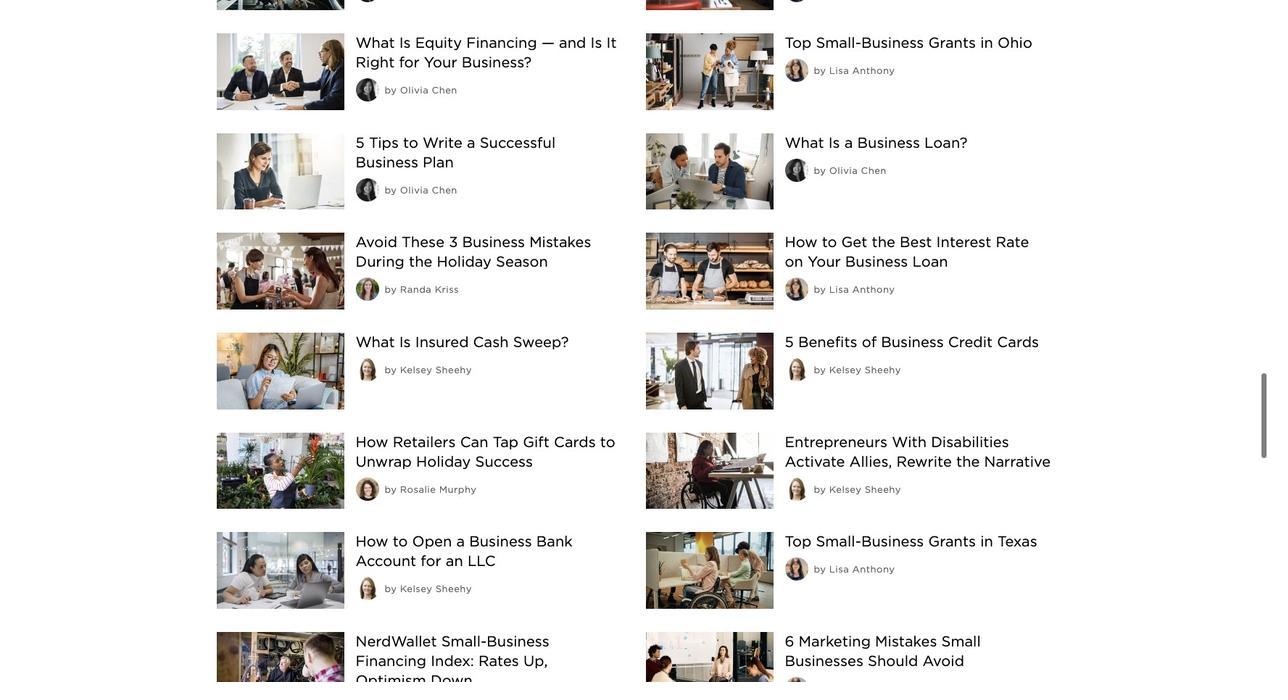 Task type: describe. For each thing, give the bounding box(es) containing it.
nerdwallet small-business financing index: rates up, optimism down link
[[356, 633, 550, 683]]

successful
[[480, 134, 556, 152]]

can
[[460, 434, 489, 451]]

by for 5 benefits of business credit cards
[[814, 365, 827, 376]]

rewrite
[[897, 453, 953, 471]]

in for texas
[[981, 533, 994, 551]]

top small-business grants in ohio
[[785, 34, 1033, 52]]

is for what is equity financing — and is it right for your business?
[[400, 34, 411, 52]]

insured
[[416, 334, 469, 351]]

lisa anthony's profile picture image for top small-business grants in texas
[[785, 558, 809, 581]]

on
[[785, 254, 804, 271]]

avoid inside avoid these 3 business mistakes during the holiday season
[[356, 234, 398, 251]]

businesses
[[785, 653, 864, 670]]

randa kriss's profile picture image
[[356, 278, 379, 301]]

top small-business grants in ohio link
[[785, 34, 1033, 52]]

by for entrepreneurs with disabilities activate allies, rewrite the narrative
[[814, 484, 827, 495]]

allies,
[[850, 453, 893, 471]]

what is insured cash sweep? link
[[356, 334, 569, 351]]

nerdwallet small-business financing index: rates up, optimism down
[[356, 633, 550, 683]]

olivia for to
[[400, 185, 429, 196]]

6 marketing mistakes small businesses should avoid link
[[785, 633, 982, 670]]

what for what is a business loan?
[[785, 134, 825, 152]]

business inside 5 tips to write a successful business plan
[[356, 154, 419, 171]]

small- for nerdwallet small-business financing index: rates up, optimism down
[[442, 633, 487, 651]]

kelsey sheehy's profile picture image for 5 benefits of business credit cards
[[785, 358, 809, 382]]

rosalie murphy link
[[400, 484, 477, 495]]

an
[[446, 553, 464, 570]]

by rosalie murphy
[[385, 484, 477, 495]]

entrepreneurs with disabilities activate allies, rewrite the narrative link
[[785, 434, 1051, 471]]

disabilities
[[932, 434, 1010, 451]]

marketing
[[799, 633, 871, 651]]

by lisa anthony for top small-business grants in ohio
[[814, 65, 896, 76]]

equity
[[416, 34, 462, 52]]

of
[[862, 334, 877, 351]]

murphy
[[440, 484, 477, 495]]

anthony for top small-business grants in texas
[[853, 565, 896, 575]]

to inside 5 tips to write a successful business plan
[[403, 134, 419, 152]]

interest
[[937, 234, 992, 251]]

what is equity financing — and is it right for your business? link
[[356, 34, 617, 71]]

rates
[[479, 653, 519, 670]]

by for how to open a business bank account for an llc
[[385, 584, 397, 595]]

the for entrepreneurs with disabilities activate allies, rewrite the narrative
[[957, 453, 981, 471]]

lisa anthony link for top small-business grants in texas
[[830, 565, 896, 575]]

kelsey for benefits
[[830, 365, 862, 376]]

holiday inside avoid these 3 business mistakes during the holiday season
[[437, 254, 492, 271]]

rate
[[996, 234, 1030, 251]]

lisa for how to get the best interest rate on your business loan
[[830, 285, 850, 296]]

sheehy for cash
[[436, 365, 472, 376]]

index:
[[431, 653, 474, 670]]

season
[[496, 254, 549, 271]]

tap
[[493, 434, 519, 451]]

chen for financing
[[432, 85, 458, 96]]

randa kriss link
[[400, 285, 459, 296]]

by for 5 tips to write a successful business plan
[[385, 185, 397, 196]]

by olivia chen for equity
[[385, 85, 458, 96]]

olivia chen link for equity
[[400, 85, 458, 96]]

kriss
[[435, 285, 459, 296]]

5 for 5 benefits of business credit cards
[[785, 334, 794, 351]]

avoid these 3 business mistakes during the holiday season link
[[356, 234, 592, 271]]

how retailers can tap gift cards to unwrap holiday success link
[[356, 434, 616, 471]]

olivia chen link for a
[[830, 165, 887, 176]]

is for what is insured cash sweep?
[[400, 334, 411, 351]]

grants for texas
[[929, 533, 977, 551]]

small
[[942, 633, 982, 651]]

what is equity financing — and is it right for your business?
[[356, 34, 617, 71]]

top small-business grants in texas
[[785, 533, 1038, 551]]

—
[[542, 34, 555, 52]]

chen for business
[[862, 165, 887, 176]]

lisa anthony's profile picture image for top small-business grants in ohio
[[785, 59, 809, 82]]

credit
[[949, 334, 993, 351]]

how to get the best interest rate on your business loan
[[785, 234, 1030, 271]]

by olivia chen image
[[356, 0, 379, 2]]

olivia for equity
[[400, 85, 429, 96]]

narrative
[[985, 453, 1051, 471]]

by kelsey sheehy for benefits
[[814, 365, 902, 376]]

how retailers can tap gift cards to unwrap holiday success
[[356, 434, 616, 471]]

lisa for top small-business grants in ohio
[[830, 65, 850, 76]]

kelsey sheehy's profile picture image for how to open a business bank account for an llc
[[356, 578, 379, 601]]

how for how to open a business bank account for an llc
[[356, 533, 389, 551]]

grants for ohio
[[929, 34, 977, 52]]

plan
[[423, 154, 454, 171]]

your inside what is equity financing — and is it right for your business?
[[424, 54, 458, 71]]

lisa for top small-business grants in texas
[[830, 565, 850, 575]]

gift
[[523, 434, 550, 451]]

kelsey for to
[[400, 584, 433, 595]]

what is insured cash sweep?
[[356, 334, 569, 351]]

these
[[402, 234, 445, 251]]

entrepreneurs with disabilities activate allies, rewrite the narrative
[[785, 434, 1051, 471]]

by olivia chen for to
[[385, 185, 458, 196]]

by kelsey sheehy for is
[[385, 365, 472, 376]]

olivia chen's profile picture image for what is equity financing — and is it right for your business?
[[356, 79, 379, 102]]

sheehy for activate
[[865, 484, 902, 495]]

business inside avoid these 3 business mistakes during the holiday season
[[463, 234, 525, 251]]

financing for index:
[[356, 653, 427, 670]]

top small-business grants in texas link
[[785, 533, 1038, 551]]

lisa anthony link for top small-business grants in ohio
[[830, 65, 896, 76]]

lisa anthony's profile picture image for how to get the best interest rate on your business loan
[[785, 278, 809, 301]]

best
[[900, 234, 933, 251]]

what for what is equity financing — and is it right for your business?
[[356, 34, 395, 52]]

business inside how to open a business bank account for an llc
[[470, 533, 532, 551]]

rosalie murphy's profile picture image
[[356, 478, 379, 501]]

by for how to get the best interest rate on your business loan
[[814, 285, 827, 296]]

to inside how to get the best interest rate on your business loan
[[823, 234, 838, 251]]

optimism
[[356, 672, 427, 683]]

olivia chen link for to
[[400, 185, 458, 196]]

and
[[559, 34, 587, 52]]

the for avoid these 3 business mistakes during the holiday season
[[409, 254, 433, 271]]

loan?
[[925, 134, 968, 152]]

lisa anthony link for how to get the best interest rate on your business loan
[[830, 285, 896, 296]]

chen for write
[[432, 185, 458, 196]]

how for how retailers can tap gift cards to unwrap holiday success
[[356, 434, 389, 451]]

entrepreneurs
[[785, 434, 888, 451]]

with
[[893, 434, 927, 451]]



Task type: locate. For each thing, give the bounding box(es) containing it.
nerdwallet
[[356, 633, 437, 651]]

business?
[[462, 54, 532, 71]]

lisa anthony link
[[830, 65, 896, 76], [830, 285, 896, 296], [830, 565, 896, 575]]

kelsey sheehy link down allies,
[[830, 484, 902, 495]]

a inside how to open a business bank account for an llc
[[457, 533, 465, 551]]

your down the equity
[[424, 54, 458, 71]]

is
[[400, 34, 411, 52], [591, 34, 603, 52], [829, 134, 841, 152], [400, 334, 411, 351]]

kelsey sheehy's profile picture image for what is insured cash sweep?
[[356, 358, 379, 382]]

cards right the gift
[[554, 434, 596, 451]]

0 vertical spatial olivia chen link
[[400, 85, 458, 96]]

by lisa anthony image
[[785, 678, 809, 683]]

5 tips to write a successful business plan link
[[356, 134, 556, 171]]

1 vertical spatial 5
[[785, 334, 794, 351]]

olivia chen link
[[400, 85, 458, 96], [830, 165, 887, 176], [400, 185, 458, 196]]

top for top small-business grants in texas
[[785, 533, 812, 551]]

is for what is a business loan?
[[829, 134, 841, 152]]

mistakes up season
[[530, 234, 592, 251]]

3
[[449, 234, 458, 251]]

2 grants from the top
[[929, 533, 977, 551]]

write
[[423, 134, 463, 152]]

0 horizontal spatial financing
[[356, 653, 427, 670]]

benefits
[[799, 334, 858, 351]]

how up 'unwrap'
[[356, 434, 389, 451]]

0 vertical spatial by olivia chen
[[385, 85, 458, 96]]

small- inside nerdwallet small-business financing index: rates up, optimism down
[[442, 633, 487, 651]]

1 vertical spatial anthony
[[853, 285, 896, 296]]

randa
[[400, 285, 432, 296]]

0 vertical spatial lisa
[[830, 65, 850, 76]]

small- for top small-business grants in texas
[[816, 533, 862, 551]]

sheehy
[[436, 365, 472, 376], [865, 365, 902, 376], [865, 484, 902, 495], [436, 584, 472, 595]]

unwrap
[[356, 453, 412, 471]]

2 vertical spatial the
[[957, 453, 981, 471]]

2 lisa anthony's profile picture image from the top
[[785, 278, 809, 301]]

1 horizontal spatial the
[[872, 234, 896, 251]]

1 vertical spatial lisa anthony link
[[830, 285, 896, 296]]

olivia chen link down the equity
[[400, 85, 458, 96]]

for
[[399, 54, 420, 71], [421, 553, 442, 570]]

by randa kriss
[[385, 285, 459, 296]]

cards for credit
[[998, 334, 1040, 351]]

0 vertical spatial anthony
[[853, 65, 896, 76]]

2 vertical spatial olivia chen link
[[400, 185, 458, 196]]

by lisa anthony for how to get the best interest rate on your business loan
[[814, 285, 896, 296]]

kelsey sheehy link for a
[[400, 584, 472, 595]]

business inside nerdwallet small-business financing index: rates up, optimism down
[[487, 633, 550, 651]]

small-
[[816, 34, 862, 52], [816, 533, 862, 551], [442, 633, 487, 651]]

1 horizontal spatial 5
[[785, 334, 794, 351]]

kelsey for is
[[400, 365, 433, 376]]

sheehy down what is insured cash sweep? link
[[436, 365, 472, 376]]

2 horizontal spatial a
[[845, 134, 854, 152]]

2 vertical spatial by lisa anthony
[[814, 565, 896, 575]]

0 horizontal spatial 5
[[356, 134, 365, 152]]

by lisa anthony down top small-business grants in ohio
[[814, 65, 896, 76]]

how inside how to open a business bank account for an llc
[[356, 533, 389, 551]]

0 horizontal spatial for
[[399, 54, 420, 71]]

1 vertical spatial what
[[785, 134, 825, 152]]

sheehy down of
[[865, 365, 902, 376]]

bank
[[537, 533, 573, 551]]

6
[[785, 633, 795, 651]]

the right get
[[872, 234, 896, 251]]

0 horizontal spatial the
[[409, 254, 433, 271]]

2 by lisa anthony from the top
[[814, 285, 896, 296]]

the inside how to get the best interest rate on your business loan
[[872, 234, 896, 251]]

account
[[356, 553, 417, 570]]

1 horizontal spatial financing
[[467, 34, 538, 52]]

0 vertical spatial mistakes
[[530, 234, 592, 251]]

by kelsey sheehy for to
[[385, 584, 472, 595]]

your
[[424, 54, 458, 71], [808, 254, 841, 271]]

3 lisa from the top
[[830, 565, 850, 575]]

how up account
[[356, 533, 389, 551]]

1 vertical spatial chen
[[862, 165, 887, 176]]

1 vertical spatial by olivia chen
[[814, 165, 887, 176]]

2 vertical spatial how
[[356, 533, 389, 551]]

lisa anthony link down get
[[830, 285, 896, 296]]

0 vertical spatial lisa anthony's profile picture image
[[785, 59, 809, 82]]

olivia down the equity
[[400, 85, 429, 96]]

to left get
[[823, 234, 838, 251]]

holiday down retailers
[[416, 453, 471, 471]]

cards inside how retailers can tap gift cards to unwrap holiday success
[[554, 434, 596, 451]]

kelsey for with
[[830, 484, 862, 495]]

2 vertical spatial what
[[356, 334, 395, 351]]

grants left texas
[[929, 533, 977, 551]]

avoid
[[356, 234, 398, 251], [923, 653, 965, 670]]

to up account
[[393, 533, 408, 551]]

kelsey sheehy link for business
[[830, 365, 902, 376]]

olivia chen's profile picture image for 5 tips to write a successful business plan
[[356, 178, 379, 202]]

by kelsey sheehy down an
[[385, 584, 472, 595]]

by for top small-business grants in ohio
[[814, 65, 827, 76]]

1 horizontal spatial your
[[808, 254, 841, 271]]

by kelsey sheehy down insured at the left of page
[[385, 365, 472, 376]]

1 vertical spatial small-
[[816, 533, 862, 551]]

chen down the equity
[[432, 85, 458, 96]]

kelsey sheehy's profile picture image
[[356, 358, 379, 382], [785, 358, 809, 382], [785, 478, 809, 501], [356, 578, 379, 601]]

5 for 5 tips to write a successful business plan
[[356, 134, 365, 152]]

3 by lisa anthony from the top
[[814, 565, 896, 575]]

for down open
[[421, 553, 442, 570]]

the inside avoid these 3 business mistakes during the holiday season
[[409, 254, 433, 271]]

by lisa anthony for top small-business grants in texas
[[814, 565, 896, 575]]

1 horizontal spatial for
[[421, 553, 442, 570]]

1 vertical spatial your
[[808, 254, 841, 271]]

by kelsey sheehy for with
[[814, 484, 902, 495]]

2 vertical spatial chen
[[432, 185, 458, 196]]

0 vertical spatial holiday
[[437, 254, 492, 271]]

mistakes up should
[[876, 633, 938, 651]]

2 vertical spatial lisa
[[830, 565, 850, 575]]

top for top small-business grants in ohio
[[785, 34, 812, 52]]

by for avoid these 3 business mistakes during the holiday season
[[385, 285, 397, 296]]

mistakes inside avoid these 3 business mistakes during the holiday season
[[530, 234, 592, 251]]

1 horizontal spatial a
[[467, 134, 476, 152]]

kelsey down allies,
[[830, 484, 862, 495]]

chen down 'plan'
[[432, 185, 458, 196]]

3 anthony from the top
[[853, 565, 896, 575]]

0 vertical spatial by lisa anthony
[[814, 65, 896, 76]]

0 horizontal spatial avoid
[[356, 234, 398, 251]]

kelsey sheehy link for activate
[[830, 484, 902, 495]]

how for how to get the best interest rate on your business loan
[[785, 234, 818, 251]]

chen down what is a business loan? link
[[862, 165, 887, 176]]

business inside how to get the best interest rate on your business loan
[[846, 254, 909, 271]]

1 horizontal spatial avoid
[[923, 653, 965, 670]]

what inside what is equity financing — and is it right for your business?
[[356, 34, 395, 52]]

0 vertical spatial grants
[[929, 34, 977, 52]]

cards
[[998, 334, 1040, 351], [554, 434, 596, 451]]

get
[[842, 234, 868, 251]]

5 benefits of business credit cards
[[785, 334, 1040, 351]]

0 vertical spatial how
[[785, 234, 818, 251]]

1 vertical spatial the
[[409, 254, 433, 271]]

a inside 5 tips to write a successful business plan
[[467, 134, 476, 152]]

grants
[[929, 34, 977, 52], [929, 533, 977, 551]]

2 vertical spatial anthony
[[853, 565, 896, 575]]

by for what is insured cash sweep?
[[385, 365, 397, 376]]

kelsey sheehy's profile picture image for entrepreneurs with disabilities activate allies, rewrite the narrative
[[785, 478, 809, 501]]

how inside how to get the best interest rate on your business loan
[[785, 234, 818, 251]]

by for how retailers can tap gift cards to unwrap holiday success
[[385, 484, 397, 495]]

olivia for a
[[830, 165, 858, 176]]

what is a business loan?
[[785, 134, 968, 152]]

1 vertical spatial financing
[[356, 653, 427, 670]]

anthony down how to get the best interest rate on your business loan link
[[853, 285, 896, 296]]

financing
[[467, 34, 538, 52], [356, 653, 427, 670]]

anthony for how to get the best interest rate on your business loan
[[853, 285, 896, 296]]

lisa anthony link down top small-business grants in texas link
[[830, 565, 896, 575]]

1 in from the top
[[981, 34, 994, 52]]

2 in from the top
[[981, 533, 994, 551]]

to
[[403, 134, 419, 152], [823, 234, 838, 251], [601, 434, 616, 451], [393, 533, 408, 551]]

by olivia chen down what is a business loan? link
[[814, 165, 887, 176]]

5 inside 5 tips to write a successful business plan
[[356, 134, 365, 152]]

cards right credit
[[998, 334, 1040, 351]]

to right the gift
[[601, 434, 616, 451]]

0 horizontal spatial mistakes
[[530, 234, 592, 251]]

tips
[[369, 134, 399, 152]]

1 top from the top
[[785, 34, 812, 52]]

by lisa anthony down get
[[814, 285, 896, 296]]

sweep?
[[513, 334, 569, 351]]

5 benefits of business credit cards link
[[785, 334, 1040, 351]]

5
[[356, 134, 365, 152], [785, 334, 794, 351]]

sheehy for a
[[436, 584, 472, 595]]

2 anthony from the top
[[853, 285, 896, 296]]

olivia chen's profile picture image
[[356, 79, 379, 102], [785, 159, 809, 182], [356, 178, 379, 202]]

how
[[785, 234, 818, 251], [356, 434, 389, 451], [356, 533, 389, 551]]

by for what is a business loan?
[[814, 165, 827, 176]]

what
[[356, 34, 395, 52], [785, 134, 825, 152], [356, 334, 395, 351]]

2 vertical spatial by olivia chen
[[385, 185, 458, 196]]

up,
[[524, 653, 548, 670]]

by olivia chen
[[385, 85, 458, 96], [814, 165, 887, 176], [385, 185, 458, 196]]

it
[[607, 34, 617, 52]]

0 vertical spatial in
[[981, 34, 994, 52]]

5 left the tips
[[356, 134, 365, 152]]

should
[[868, 653, 919, 670]]

mistakes inside 6 marketing mistakes small businesses should avoid
[[876, 633, 938, 651]]

0 horizontal spatial a
[[457, 533, 465, 551]]

1 vertical spatial holiday
[[416, 453, 471, 471]]

anthony down top small-business grants in ohio link
[[853, 65, 896, 76]]

0 vertical spatial for
[[399, 54, 420, 71]]

0 vertical spatial what
[[356, 34, 395, 52]]

2 vertical spatial small-
[[442, 633, 487, 651]]

holiday inside how retailers can tap gift cards to unwrap holiday success
[[416, 453, 471, 471]]

in left ohio
[[981, 34, 994, 52]]

holiday down 3
[[437, 254, 492, 271]]

1 anthony from the top
[[853, 65, 896, 76]]

anthony for top small-business grants in ohio
[[853, 65, 896, 76]]

by kelsey sheehy down of
[[814, 365, 902, 376]]

kelsey sheehy link
[[400, 365, 472, 376], [830, 365, 902, 376], [830, 484, 902, 495], [400, 584, 472, 595]]

5 tips to write a successful business plan
[[356, 134, 556, 171]]

by olivia chen down the equity
[[385, 85, 458, 96]]

2 top from the top
[[785, 533, 812, 551]]

1 vertical spatial how
[[356, 434, 389, 451]]

down
[[431, 672, 473, 683]]

rosalie
[[400, 484, 436, 495]]

1 vertical spatial in
[[981, 533, 994, 551]]

ohio
[[998, 34, 1033, 52]]

olivia
[[400, 85, 429, 96], [830, 165, 858, 176], [400, 185, 429, 196]]

olivia down what is a business loan? link
[[830, 165, 858, 176]]

olivia down 'plan'
[[400, 185, 429, 196]]

0 horizontal spatial your
[[424, 54, 458, 71]]

0 vertical spatial small-
[[816, 34, 862, 52]]

1 lisa anthony's profile picture image from the top
[[785, 59, 809, 82]]

1 lisa from the top
[[830, 65, 850, 76]]

0 vertical spatial the
[[872, 234, 896, 251]]

financing up business?
[[467, 34, 538, 52]]

how inside how retailers can tap gift cards to unwrap holiday success
[[356, 434, 389, 451]]

financing inside nerdwallet small-business financing index: rates up, optimism down
[[356, 653, 427, 670]]

0 vertical spatial avoid
[[356, 234, 398, 251]]

loan
[[913, 254, 949, 271]]

what is a business loan? link
[[785, 134, 968, 152]]

grants left ohio
[[929, 34, 977, 52]]

the down these
[[409, 254, 433, 271]]

by for top small-business grants in texas
[[814, 565, 827, 575]]

mistakes
[[530, 234, 592, 251], [876, 633, 938, 651]]

0 vertical spatial 5
[[356, 134, 365, 152]]

activate
[[785, 453, 846, 471]]

0 vertical spatial olivia
[[400, 85, 429, 96]]

cash
[[473, 334, 509, 351]]

by lisa anthony down top small-business grants in texas link
[[814, 565, 896, 575]]

olivia chen link down 'plan'
[[400, 185, 458, 196]]

anthony down top small-business grants in texas link
[[853, 565, 896, 575]]

kelsey down insured at the left of page
[[400, 365, 433, 376]]

financing up optimism
[[356, 653, 427, 670]]

cards for gift
[[554, 434, 596, 451]]

1 vertical spatial avoid
[[923, 653, 965, 670]]

to inside how retailers can tap gift cards to unwrap holiday success
[[601, 434, 616, 451]]

chen
[[432, 85, 458, 96], [862, 165, 887, 176], [432, 185, 458, 196]]

2 vertical spatial olivia
[[400, 185, 429, 196]]

llc
[[468, 553, 496, 570]]

1 vertical spatial olivia chen link
[[830, 165, 887, 176]]

0 vertical spatial chen
[[432, 85, 458, 96]]

in for ohio
[[981, 34, 994, 52]]

3 lisa anthony link from the top
[[830, 565, 896, 575]]

the inside entrepreneurs with disabilities activate allies, rewrite the narrative
[[957, 453, 981, 471]]

small- for top small-business grants in ohio
[[816, 34, 862, 52]]

for inside what is equity financing — and is it right for your business?
[[399, 54, 420, 71]]

sheehy down an
[[436, 584, 472, 595]]

1 lisa anthony link from the top
[[830, 65, 896, 76]]

business
[[862, 34, 925, 52], [858, 134, 921, 152], [356, 154, 419, 171], [463, 234, 525, 251], [846, 254, 909, 271], [882, 334, 944, 351], [470, 533, 532, 551], [862, 533, 925, 551], [487, 633, 550, 651]]

success
[[476, 453, 533, 471]]

financing for —
[[467, 34, 538, 52]]

during
[[356, 254, 405, 271]]

kelsey down benefits
[[830, 365, 862, 376]]

what for what is insured cash sweep?
[[356, 334, 395, 351]]

1 vertical spatial top
[[785, 533, 812, 551]]

2 horizontal spatial the
[[957, 453, 981, 471]]

kelsey
[[400, 365, 433, 376], [830, 365, 862, 376], [830, 484, 862, 495], [400, 584, 433, 595]]

olivia chen link down what is a business loan? link
[[830, 165, 887, 176]]

6 marketing mistakes small businesses should avoid
[[785, 633, 982, 670]]

avoid down small
[[923, 653, 965, 670]]

5 left benefits
[[785, 334, 794, 351]]

2 lisa from the top
[[830, 285, 850, 296]]

2 vertical spatial lisa anthony link
[[830, 565, 896, 575]]

1 vertical spatial lisa anthony's profile picture image
[[785, 278, 809, 301]]

to right the tips
[[403, 134, 419, 152]]

0 vertical spatial lisa anthony link
[[830, 65, 896, 76]]

1 vertical spatial cards
[[554, 434, 596, 451]]

avoid inside 6 marketing mistakes small businesses should avoid
[[923, 653, 965, 670]]

2 vertical spatial lisa anthony's profile picture image
[[785, 558, 809, 581]]

by
[[814, 65, 827, 76], [385, 85, 397, 96], [814, 165, 827, 176], [385, 185, 397, 196], [385, 285, 397, 296], [814, 285, 827, 296], [385, 365, 397, 376], [814, 365, 827, 376], [385, 484, 397, 495], [814, 484, 827, 495], [814, 565, 827, 575], [385, 584, 397, 595]]

1 vertical spatial by lisa anthony
[[814, 285, 896, 296]]

1 by lisa anthony from the top
[[814, 65, 896, 76]]

3 lisa anthony's profile picture image from the top
[[785, 558, 809, 581]]

how to open a business bank account for an llc link
[[356, 533, 573, 570]]

kelsey sheehy link down insured at the left of page
[[400, 365, 472, 376]]

avoid these 3 business mistakes during the holiday season
[[356, 234, 592, 271]]

1 vertical spatial grants
[[929, 533, 977, 551]]

to inside how to open a business bank account for an llc
[[393, 533, 408, 551]]

open
[[413, 533, 452, 551]]

1 vertical spatial lisa
[[830, 285, 850, 296]]

for inside how to open a business bank account for an llc
[[421, 553, 442, 570]]

in
[[981, 34, 994, 52], [981, 533, 994, 551]]

your inside how to get the best interest rate on your business loan
[[808, 254, 841, 271]]

financing inside what is equity financing — and is it right for your business?
[[467, 34, 538, 52]]

right
[[356, 54, 395, 71]]

a
[[467, 134, 476, 152], [845, 134, 854, 152], [457, 533, 465, 551]]

kelsey down account
[[400, 584, 433, 595]]

by lisa anthony
[[814, 65, 896, 76], [814, 285, 896, 296], [814, 565, 896, 575]]

0 vertical spatial your
[[424, 54, 458, 71]]

0 vertical spatial cards
[[998, 334, 1040, 351]]

kelsey sheehy link down of
[[830, 365, 902, 376]]

lisa anthony link down top small-business grants in ohio
[[830, 65, 896, 76]]

sheehy for business
[[865, 365, 902, 376]]

0 vertical spatial financing
[[467, 34, 538, 52]]

kelsey sheehy link down an
[[400, 584, 472, 595]]

kelsey sheehy link for cash
[[400, 365, 472, 376]]

1 horizontal spatial mistakes
[[876, 633, 938, 651]]

by olivia chen down 'plan'
[[385, 185, 458, 196]]

by olivia chen for a
[[814, 165, 887, 176]]

how to open a business bank account for an llc
[[356, 533, 573, 570]]

the down disabilities
[[957, 453, 981, 471]]

1 vertical spatial for
[[421, 553, 442, 570]]

by kelsey sheehy down allies,
[[814, 484, 902, 495]]

2 lisa anthony link from the top
[[830, 285, 896, 296]]

0 horizontal spatial cards
[[554, 434, 596, 451]]

sheehy down allies,
[[865, 484, 902, 495]]

olivia chen's profile picture image for what is a business loan?
[[785, 159, 809, 182]]

0 vertical spatial top
[[785, 34, 812, 52]]

anthony
[[853, 65, 896, 76], [853, 285, 896, 296], [853, 565, 896, 575]]

1 grants from the top
[[929, 34, 977, 52]]

by lisa anthony image
[[785, 0, 809, 2]]

retailers
[[393, 434, 456, 451]]

1 vertical spatial mistakes
[[876, 633, 938, 651]]

avoid up during
[[356, 234, 398, 251]]

by for what is equity financing — and is it right for your business?
[[385, 85, 397, 96]]

texas
[[998, 533, 1038, 551]]

for right right
[[399, 54, 420, 71]]

lisa anthony's profile picture image
[[785, 59, 809, 82], [785, 278, 809, 301], [785, 558, 809, 581]]

your right on
[[808, 254, 841, 271]]

how up on
[[785, 234, 818, 251]]

1 horizontal spatial cards
[[998, 334, 1040, 351]]

1 vertical spatial olivia
[[830, 165, 858, 176]]

lisa
[[830, 65, 850, 76], [830, 285, 850, 296], [830, 565, 850, 575]]

in left texas
[[981, 533, 994, 551]]

how to get the best interest rate on your business loan link
[[785, 234, 1030, 271]]



Task type: vqa. For each thing, say whether or not it's contained in the screenshot.
by Lisa Anthony icon
yes



